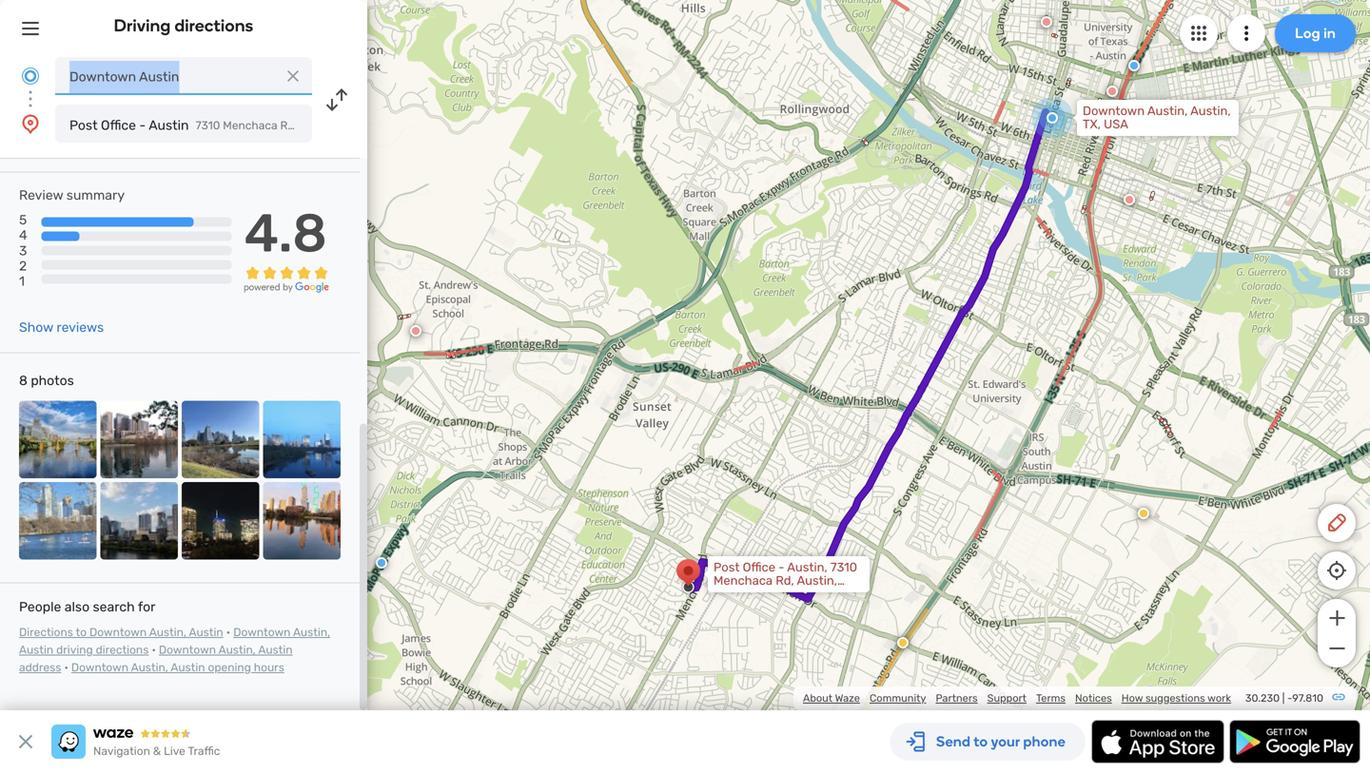 Task type: describe. For each thing, give the bounding box(es) containing it.
3
[[19, 243, 27, 259]]

notices
[[1076, 692, 1113, 705]]

about
[[803, 692, 833, 705]]

0 horizontal spatial road closed image
[[410, 326, 422, 337]]

partners link
[[936, 692, 978, 705]]

1 horizontal spatial police image
[[1129, 60, 1140, 71]]

- for austin
[[139, 118, 146, 133]]

current location image
[[19, 65, 42, 88]]

directions inside downtown austin, austin driving directions
[[96, 644, 149, 657]]

post office - austin button
[[55, 105, 312, 143]]

image 4 of downtown austin, austin image
[[263, 401, 341, 479]]

- for austin,
[[779, 561, 785, 575]]

show reviews
[[19, 320, 104, 336]]

pencil image
[[1326, 512, 1349, 535]]

reviews
[[57, 320, 104, 336]]

downtown austin, austin address
[[19, 644, 293, 675]]

terms
[[1037, 692, 1066, 705]]

driving
[[114, 15, 171, 36]]

post office - austin
[[69, 118, 189, 133]]

zoom out image
[[1325, 638, 1349, 661]]

search
[[93, 600, 135, 615]]

austin up opening
[[189, 626, 223, 640]]

support
[[988, 692, 1027, 705]]

for
[[138, 600, 156, 615]]

link image
[[1332, 690, 1347, 705]]

image 8 of downtown austin, austin image
[[263, 483, 341, 560]]

0 vertical spatial directions
[[175, 15, 254, 36]]

austin, inside downtown austin, austin driving directions
[[293, 626, 330, 640]]

menchaca
[[714, 574, 773, 589]]

austin for downtown austin, austin address
[[258, 644, 293, 657]]

review
[[19, 188, 63, 203]]

suggestions
[[1146, 692, 1206, 705]]

driving
[[56, 644, 93, 657]]

work
[[1208, 692, 1232, 705]]

opening
[[208, 662, 251, 675]]

- for 97.810
[[1288, 692, 1293, 705]]

also
[[65, 600, 90, 615]]

notices link
[[1076, 692, 1113, 705]]

community link
[[870, 692, 927, 705]]

5 4 3 2 1
[[19, 212, 27, 289]]

image 3 of downtown austin, austin image
[[182, 401, 259, 479]]

&
[[153, 745, 161, 759]]

post for post office - austin, 7310 menchaca rd, austin, texas, united states
[[714, 561, 740, 575]]

30.230 | -97.810
[[1246, 692, 1324, 705]]

downtown austin, austin address link
[[19, 644, 293, 675]]

downtown austin, austin opening hours link
[[71, 662, 284, 675]]

2
[[19, 258, 27, 274]]

people also search for
[[19, 600, 156, 615]]

show
[[19, 320, 53, 336]]

97.810
[[1293, 692, 1324, 705]]

zoom in image
[[1325, 607, 1349, 630]]

traffic
[[188, 745, 220, 759]]

8 photos
[[19, 373, 74, 389]]

downtown for hours
[[71, 662, 129, 675]]

post for post office - austin
[[69, 118, 98, 133]]

|
[[1283, 692, 1285, 705]]

downtown austin, austin, tx, usa
[[1083, 104, 1231, 132]]

image 2 of downtown austin, austin image
[[100, 401, 178, 479]]

about waze link
[[803, 692, 860, 705]]

usa
[[1104, 117, 1129, 132]]

image 5 of downtown austin, austin image
[[19, 483, 97, 560]]

how
[[1122, 692, 1144, 705]]

united
[[753, 587, 791, 602]]

downtown austin, austin driving directions link
[[19, 626, 330, 657]]

directions
[[19, 626, 73, 640]]



Task type: locate. For each thing, give the bounding box(es) containing it.
1
[[19, 274, 25, 289]]

post up texas,
[[714, 561, 740, 575]]

address
[[19, 662, 61, 675]]

office inside button
[[101, 118, 136, 133]]

image 6 of downtown austin, austin image
[[100, 483, 178, 560]]

Choose starting point text field
[[55, 57, 312, 95]]

austin up "hours"
[[258, 644, 293, 657]]

directions
[[175, 15, 254, 36], [96, 644, 149, 657]]

1 horizontal spatial directions
[[175, 15, 254, 36]]

- right |
[[1288, 692, 1293, 705]]

downtown for directions
[[233, 626, 291, 640]]

office for austin
[[101, 118, 136, 133]]

driving directions
[[114, 15, 254, 36]]

0 horizontal spatial x image
[[14, 731, 37, 754]]

road closed image
[[1107, 86, 1118, 97], [410, 326, 422, 337]]

people
[[19, 600, 61, 615]]

support link
[[988, 692, 1027, 705]]

office inside post office - austin, 7310 menchaca rd, austin, texas, united states
[[743, 561, 776, 575]]

1 horizontal spatial road closed image
[[1107, 86, 1118, 97]]

office
[[101, 118, 136, 133], [743, 561, 776, 575]]

- up united
[[779, 561, 785, 575]]

image 7 of downtown austin, austin image
[[182, 483, 259, 560]]

0 vertical spatial road closed image
[[1041, 16, 1053, 28]]

post inside button
[[69, 118, 98, 133]]

30.230
[[1246, 692, 1280, 705]]

austin for downtown austin, austin driving directions
[[19, 644, 53, 657]]

austin inside downtown austin, austin driving directions
[[19, 644, 53, 657]]

directions up choose starting point text field
[[175, 15, 254, 36]]

to
[[76, 626, 87, 640]]

5
[[19, 212, 27, 228]]

post right location icon
[[69, 118, 98, 133]]

2 horizontal spatial -
[[1288, 692, 1293, 705]]

0 vertical spatial hazard image
[[1138, 508, 1150, 520]]

navigation & live traffic
[[93, 745, 220, 759]]

1 vertical spatial road closed image
[[1124, 194, 1136, 206]]

1 vertical spatial -
[[779, 561, 785, 575]]

0 vertical spatial office
[[101, 118, 136, 133]]

terms link
[[1037, 692, 1066, 705]]

downtown austin, austin opening hours
[[71, 662, 284, 675]]

police image up downtown austin, austin, tx, usa
[[1129, 60, 1140, 71]]

downtown
[[1083, 104, 1145, 119], [89, 626, 147, 640], [233, 626, 291, 640], [159, 644, 216, 657], [71, 662, 129, 675]]

austin inside button
[[149, 118, 189, 133]]

hours
[[254, 662, 284, 675]]

tx,
[[1083, 117, 1101, 132]]

1 horizontal spatial x image
[[284, 67, 303, 86]]

- inside button
[[139, 118, 146, 133]]

1 vertical spatial post
[[714, 561, 740, 575]]

photos
[[31, 373, 74, 389]]

1 horizontal spatial office
[[743, 561, 776, 575]]

1 vertical spatial x image
[[14, 731, 37, 754]]

live
[[164, 745, 185, 759]]

post
[[69, 118, 98, 133], [714, 561, 740, 575]]

0 horizontal spatial road closed image
[[1041, 16, 1053, 28]]

- down choose starting point text field
[[139, 118, 146, 133]]

austin up address
[[19, 644, 53, 657]]

about waze community partners support terms notices how suggestions work
[[803, 692, 1232, 705]]

road closed image
[[1041, 16, 1053, 28], [1124, 194, 1136, 206]]

downtown austin, austin driving directions
[[19, 626, 330, 657]]

0 horizontal spatial police image
[[376, 558, 387, 569]]

austin,
[[1148, 104, 1188, 119], [1191, 104, 1231, 119], [787, 561, 828, 575], [797, 574, 838, 589], [149, 626, 186, 640], [293, 626, 330, 640], [219, 644, 256, 657], [131, 662, 168, 675]]

1 vertical spatial office
[[743, 561, 776, 575]]

downtown inside downtown austin, austin driving directions
[[233, 626, 291, 640]]

navigation
[[93, 745, 150, 759]]

1 horizontal spatial post
[[714, 561, 740, 575]]

0 horizontal spatial hazard image
[[898, 638, 909, 649]]

1 vertical spatial police image
[[376, 558, 387, 569]]

2 vertical spatial -
[[1288, 692, 1293, 705]]

rd,
[[776, 574, 795, 589]]

downtown inside downtown austin, austin address
[[159, 644, 216, 657]]

0 vertical spatial -
[[139, 118, 146, 133]]

-
[[139, 118, 146, 133], [779, 561, 785, 575], [1288, 692, 1293, 705]]

how suggestions work link
[[1122, 692, 1232, 705]]

office for austin,
[[743, 561, 776, 575]]

1 horizontal spatial hazard image
[[1138, 508, 1150, 520]]

post office - austin, 7310 menchaca rd, austin, texas, united states
[[714, 561, 858, 602]]

austin down choose starting point text field
[[149, 118, 189, 133]]

downtown for usa
[[1083, 104, 1145, 119]]

4
[[19, 228, 27, 243]]

directions to downtown austin, austin link
[[19, 626, 223, 640]]

0 vertical spatial police image
[[1129, 60, 1140, 71]]

- inside post office - austin, 7310 menchaca rd, austin, texas, united states
[[779, 561, 785, 575]]

office up summary
[[101, 118, 136, 133]]

review summary
[[19, 188, 125, 203]]

post inside post office - austin, 7310 menchaca rd, austin, texas, united states
[[714, 561, 740, 575]]

police image right image 8 of downtown austin, austin
[[376, 558, 387, 569]]

8
[[19, 373, 28, 389]]

7310
[[831, 561, 858, 575]]

texas,
[[714, 587, 750, 602]]

downtown inside downtown austin, austin, tx, usa
[[1083, 104, 1145, 119]]

directions to downtown austin, austin
[[19, 626, 223, 640]]

states
[[794, 587, 831, 602]]

0 vertical spatial post
[[69, 118, 98, 133]]

waze
[[835, 692, 860, 705]]

0 horizontal spatial post
[[69, 118, 98, 133]]

austin inside downtown austin, austin address
[[258, 644, 293, 657]]

austin, inside downtown austin, austin address
[[219, 644, 256, 657]]

police image
[[1129, 60, 1140, 71], [376, 558, 387, 569]]

1 vertical spatial road closed image
[[410, 326, 422, 337]]

hazard image
[[1138, 508, 1150, 520], [898, 638, 909, 649]]

image 1 of downtown austin, austin image
[[19, 401, 97, 479]]

austin down downtown austin, austin driving directions
[[171, 662, 205, 675]]

directions down directions to downtown austin, austin link
[[96, 644, 149, 657]]

0 horizontal spatial office
[[101, 118, 136, 133]]

summary
[[66, 188, 125, 203]]

1 vertical spatial directions
[[96, 644, 149, 657]]

office left rd,
[[743, 561, 776, 575]]

x image
[[284, 67, 303, 86], [14, 731, 37, 754]]

1 horizontal spatial -
[[779, 561, 785, 575]]

community
[[870, 692, 927, 705]]

austin for downtown austin, austin opening hours
[[171, 662, 205, 675]]

location image
[[19, 112, 42, 135]]

4.8
[[244, 202, 327, 265]]

partners
[[936, 692, 978, 705]]

0 horizontal spatial -
[[139, 118, 146, 133]]

1 horizontal spatial road closed image
[[1124, 194, 1136, 206]]

0 vertical spatial road closed image
[[1107, 86, 1118, 97]]

0 vertical spatial x image
[[284, 67, 303, 86]]

austin
[[149, 118, 189, 133], [189, 626, 223, 640], [19, 644, 53, 657], [258, 644, 293, 657], [171, 662, 205, 675]]

1 vertical spatial hazard image
[[898, 638, 909, 649]]

0 horizontal spatial directions
[[96, 644, 149, 657]]



Task type: vqa. For each thing, say whether or not it's contained in the screenshot.
'CHEVRON UP' image
no



